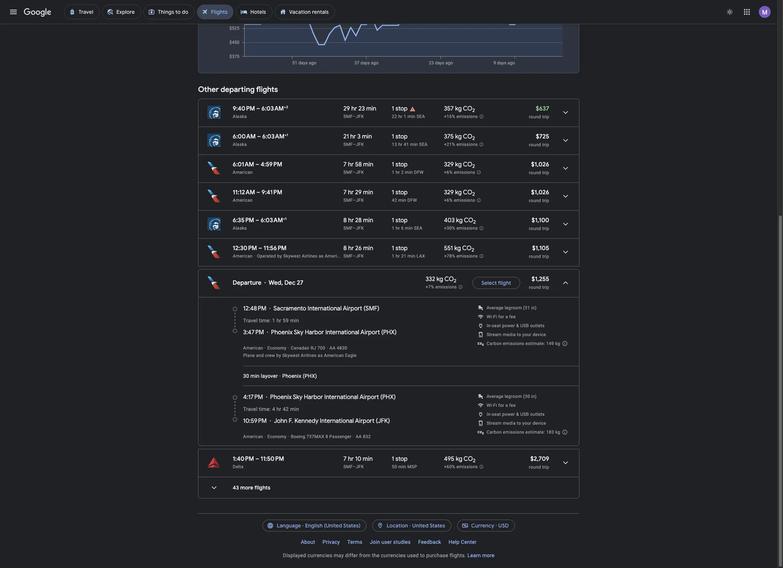 Task type: vqa. For each thing, say whether or not it's contained in the screenshot.


Task type: locate. For each thing, give the bounding box(es) containing it.
flight details. leaves sacramento international airport at 6:35 pm on wednesday, december 27 and arrives at john f. kennedy international airport at 6:03 am on thursday, december 28. image
[[557, 215, 575, 233]]

american
[[233, 170, 253, 175], [233, 198, 253, 203], [233, 254, 253, 259], [325, 254, 345, 259], [243, 346, 263, 351], [324, 353, 344, 359], [243, 435, 263, 440]]

1 vertical spatial usb
[[521, 412, 529, 417]]

trip
[[543, 114, 550, 120], [543, 142, 550, 148], [543, 170, 550, 176], [543, 198, 550, 204], [543, 226, 550, 231], [543, 254, 550, 259], [543, 285, 550, 290], [543, 465, 550, 470]]

co for 7 hr 29 min
[[463, 189, 473, 196]]

Arrival time: 10:59 PM. text field
[[243, 418, 267, 425]]

operated
[[257, 254, 276, 259]]

1 vertical spatial harbor
[[304, 394, 323, 401]]

time: for 10:59 pm
[[259, 407, 271, 413]]

1 vertical spatial estimate:
[[526, 430, 545, 435]]

1 vertical spatial legroom
[[505, 394, 522, 400]]

1 vertical spatial average
[[487, 394, 504, 400]]

trip inside $1,105 round trip
[[543, 254, 550, 259]]

plane and crew by skywest airlines as american eagle
[[243, 353, 357, 359]]

min right 41 in the right top of the page
[[410, 142, 418, 147]]

+ for 9:40 pm
[[284, 105, 286, 110]]

international up 4830
[[325, 329, 359, 337]]

–
[[257, 105, 260, 113], [353, 114, 356, 119], [257, 133, 261, 141], [353, 142, 356, 147], [256, 161, 259, 169], [353, 170, 356, 175], [257, 189, 260, 196], [353, 198, 356, 203], [256, 217, 259, 224], [353, 226, 356, 231], [259, 245, 262, 252], [353, 254, 356, 259], [256, 456, 259, 463], [353, 465, 356, 470]]

332
[[426, 276, 435, 283]]

1 in) from the top
[[532, 306, 537, 311]]

jfk for 21 hr 3 min smf – jfk
[[356, 142, 364, 147]]

1 vertical spatial in)
[[532, 394, 537, 400]]

1 vertical spatial +6% emissions
[[444, 198, 476, 203]]

1 alaska from the top
[[233, 114, 247, 119]]

1 stream from the top
[[487, 332, 502, 338]]

stop for 1 stop 1 hr 21 min lax
[[396, 245, 408, 252]]

kg inside 495 kg co 2
[[456, 456, 463, 463]]

min right 59
[[290, 318, 299, 324]]

1 stop flight. element up 13
[[392, 133, 408, 142]]

outlets up carbon emissions estimate: 183 kg
[[531, 412, 545, 417]]

1 travel from the top
[[243, 318, 258, 324]]

average for average legroom (30 in)
[[487, 394, 504, 400]]

Arrival time: 3:47 PM. text field
[[243, 329, 264, 337]]

leaves sacramento international airport at 6:01 am on wednesday, december 27 and arrives at john f. kennedy international airport at 4:59 pm on wednesday, december 27. element
[[233, 161, 282, 169]]

emissions for 21 hr 3 min
[[457, 142, 478, 147]]

flight details. leaves sacramento international airport at 11:12 am on wednesday, december 27 and arrives at john f. kennedy international airport at 9:41 pm on wednesday, december 27. image
[[557, 188, 575, 205]]

aa 4830
[[330, 346, 347, 351]]

2 1 stop flight. element from the top
[[392, 133, 408, 142]]

700
[[318, 346, 325, 351]]

min right 10
[[363, 456, 373, 463]]

6:03 am for 9:40 pm
[[262, 105, 284, 113]]

co for 7 hr 10 min
[[464, 456, 473, 463]]

carbon for carbon emissions estimate: 183 kg
[[487, 430, 502, 435]]

0 vertical spatial estimate:
[[526, 341, 545, 347]]

help
[[449, 540, 460, 546]]

2 average from the top
[[487, 394, 504, 400]]

329
[[444, 161, 454, 169], [444, 189, 454, 196]]

Departure time: 12:30 PM. text field
[[233, 245, 257, 252]]

0 vertical spatial to
[[517, 332, 521, 338]]

displayed
[[283, 553, 306, 559]]

$2,709 round trip
[[529, 456, 550, 470]]

for for average legroom (31 in)
[[499, 315, 505, 320]]

stop inside 1 stop 13 hr 41 min sea
[[396, 133, 408, 141]]

stop up layover (1 of 1) is a 1 hr 2 min layover at dallas/fort worth international airport in dallas. element at the right of page
[[396, 161, 408, 169]]

1 vertical spatial fi
[[494, 403, 497, 408]]

2 seat from the top
[[492, 412, 501, 417]]

jfk
[[356, 114, 364, 119], [356, 142, 364, 147], [356, 170, 364, 175], [356, 198, 364, 203], [356, 226, 364, 231], [356, 254, 364, 259], [378, 418, 388, 425], [356, 465, 364, 470]]

stream media to your device up carbon emissions estimate: 149 kilograms element
[[487, 332, 546, 338]]

4 round from the top
[[529, 198, 541, 204]]

privacy
[[323, 540, 340, 546]]

flight details. leaves sacramento international airport at 12:30 pm on wednesday, december 27 and arrives at john f. kennedy international airport at 11:56 pm on wednesday, december 27. image
[[557, 243, 575, 261]]

average legroom (30 in)
[[487, 394, 537, 400]]

8 right 737max
[[326, 435, 328, 440]]

2 vertical spatial phoenix
[[270, 394, 292, 401]]

1 stop flight. element for 21 hr 3 min
[[392, 133, 408, 142]]

2 inside 357 kg co 2
[[473, 107, 475, 114]]

flights down 1:40 pm – 11:50 pm delta
[[255, 485, 271, 492]]

international up 'passenger'
[[320, 418, 354, 425]]

1 vertical spatial by
[[276, 353, 281, 359]]

1 329 kg co 2 from the top
[[444, 161, 475, 170]]

0 vertical spatial more
[[240, 485, 253, 492]]

differ
[[345, 553, 358, 559]]

1 horizontal spatial currencies
[[381, 553, 406, 559]]

1 round from the top
[[529, 114, 541, 120]]

travel for 12:48 pm
[[243, 318, 258, 324]]

co up +78% emissions
[[463, 245, 472, 252]]

0 horizontal spatial more
[[240, 485, 253, 492]]

currencies down join user studies link
[[381, 553, 406, 559]]

boeing 737max 8 passenger
[[291, 435, 352, 440]]

trip for 7 hr 58 min
[[543, 170, 550, 176]]

stop inside 1 stop 1 hr 21 min lax
[[396, 245, 408, 252]]

495
[[444, 456, 455, 463]]

hr inside 1 stop 1 hr 21 min lax
[[396, 254, 400, 259]]

english
[[305, 523, 323, 530]]

min inside 1 stop 1 hr 21 min lax
[[408, 254, 416, 259]]

canadair
[[291, 346, 310, 351]]

2 legroom from the top
[[505, 394, 522, 400]]

in) for average legroom (30 in)
[[532, 394, 537, 400]]

stop up 6
[[396, 217, 408, 224]]

stream
[[487, 332, 502, 338], [487, 421, 502, 426]]

min right 26
[[363, 245, 373, 252]]

flight details. leaves sacramento international airport at 6:01 am on wednesday, december 27 and arrives at john f. kennedy international airport at 4:59 pm on wednesday, december 27. image
[[557, 160, 575, 177]]

$1,105 round trip
[[529, 245, 550, 259]]

5 trip from the top
[[543, 226, 550, 231]]

29 hr 23 min smf – jfk
[[344, 105, 377, 119]]

wi-
[[487, 315, 494, 320], [487, 403, 494, 408]]

flights for 43 more flights
[[255, 485, 271, 492]]

estimate: left 149 in the bottom of the page
[[526, 341, 545, 347]]

0 vertical spatial as
[[319, 254, 324, 259]]

kg inside 551 kg co 2
[[455, 245, 461, 252]]

stop
[[396, 105, 408, 113], [396, 133, 408, 141], [396, 161, 408, 169], [396, 189, 408, 196], [396, 217, 408, 224], [396, 245, 408, 252], [396, 456, 408, 463]]

1 vertical spatial dfw
[[408, 198, 417, 203]]

1 vertical spatial 329 kg co 2
[[444, 189, 475, 198]]

trip for 8 hr 28 min
[[543, 226, 550, 231]]

$1,026 round trip up 1026 us dollars text box
[[529, 161, 550, 176]]

1 vertical spatial stream
[[487, 421, 502, 426]]

layover (1 of 1) is a 1 hr 21 min layover at los angeles international airport in los angeles. element
[[392, 253, 441, 259]]

0 vertical spatial 6:03 am
[[262, 105, 284, 113]]

1 in- from the top
[[487, 324, 492, 329]]

stop inside 1 stop 42 min dfw
[[396, 189, 408, 196]]

sky for 4:17 pm
[[293, 394, 303, 401]]

1 vertical spatial 329
[[444, 189, 454, 196]]

2 $1,026 round trip from the top
[[529, 189, 550, 204]]

7 trip from the top
[[543, 285, 550, 290]]

9:40 pm – 6:03 am + 2
[[233, 105, 288, 113]]

2 inside 403 kg co 2
[[474, 219, 476, 226]]

2 stream from the top
[[487, 421, 502, 426]]

layover (1 of 1) is a 42 min layover at dallas/fort worth international airport in dallas. element
[[392, 198, 441, 204]]

smf inside 8 hr 28 min smf – jfk
[[344, 226, 353, 231]]

american down "departure time: 6:01 am." "text box"
[[233, 170, 253, 175]]

smf inside 7 hr 10 min smf – jfk
[[344, 465, 353, 470]]

as
[[319, 254, 324, 259], [318, 353, 323, 359]]

2 stop from the top
[[396, 133, 408, 141]]

1 +6% emissions from the top
[[444, 170, 476, 175]]

1 inside 6:00 am – 6:03 am + 1
[[287, 133, 288, 138]]

round down $1,026 text box
[[529, 170, 541, 176]]

1 outlets from the top
[[531, 324, 545, 329]]

5 1 stop flight. element from the top
[[392, 217, 408, 226]]

1 fee from the top
[[509, 315, 516, 320]]

2 & from the top
[[517, 412, 519, 417]]

smf
[[344, 114, 353, 119], [344, 142, 353, 147], [344, 170, 353, 175], [344, 198, 353, 203], [344, 226, 353, 231], [344, 254, 353, 259], [366, 305, 378, 313], [344, 465, 353, 470]]

332 kg co 2
[[426, 276, 457, 284]]

10
[[355, 456, 362, 463]]

– down total duration 7 hr 29 min. element at the top of the page
[[353, 198, 356, 203]]

& for (31
[[517, 324, 519, 329]]

hr inside the 7 hr 29 min smf – jfk
[[348, 189, 354, 196]]

smf inside 29 hr 23 min smf – jfk
[[344, 114, 353, 119]]

2 outlets from the top
[[531, 412, 545, 417]]

2 device from the top
[[533, 421, 546, 426]]

6:03 am
[[262, 105, 284, 113], [262, 133, 285, 141], [261, 217, 283, 224]]

kg for 21 hr 3 min
[[455, 133, 462, 141]]

legroom left (31
[[505, 306, 522, 311]]

to for (31
[[517, 332, 521, 338]]

1 vertical spatial a
[[506, 403, 508, 408]]

airport for 3:47 pm
[[361, 329, 380, 337]]

2 alaska from the top
[[233, 142, 247, 147]]

hr left 59
[[277, 318, 281, 324]]

2 up +30% emissions
[[474, 219, 476, 226]]

privacy link
[[319, 537, 344, 549]]

8 inside 8 hr 26 min smf – jfk
[[344, 245, 347, 252]]

329 kg co 2 up 403 kg co 2
[[444, 189, 475, 198]]

outlets up "carbon emissions estimate: 149 kg"
[[531, 324, 545, 329]]

1 vertical spatial device
[[533, 421, 546, 426]]

min right 23
[[366, 105, 377, 113]]

price history graph image
[[224, 0, 570, 66]]

0 vertical spatial aa
[[330, 346, 336, 351]]

1 seat from the top
[[492, 324, 501, 329]]

in-
[[487, 324, 492, 329], [487, 412, 492, 417]]

8 trip from the top
[[543, 465, 550, 470]]

29 inside 29 hr 23 min smf – jfk
[[344, 105, 350, 113]]

+ inside '6:35 pm – 6:03 am + 1'
[[283, 217, 285, 221]]

a down the average legroom (31 in)
[[506, 315, 508, 320]]

2 vertical spatial +
[[283, 217, 285, 221]]

– inside the 7 hr 29 min smf – jfk
[[353, 198, 356, 203]]

wed, dec 27
[[269, 280, 304, 287]]

2 +6% emissions from the top
[[444, 198, 476, 203]]

Arrival time: 11:56 PM. text field
[[264, 245, 287, 252]]

sea inside layover (1 of 1) is a 22 hr 1 min overnight layover at seattle-tacoma international airport in seattle. element
[[417, 114, 425, 119]]

0 vertical spatial average
[[487, 306, 504, 311]]

more
[[240, 485, 253, 492], [483, 553, 495, 559]]

1 vertical spatial in-seat power & usb outlets
[[487, 412, 545, 417]]

0 vertical spatial 21
[[344, 133, 349, 141]]

phoenix down 59
[[271, 329, 293, 337]]

1 power from the top
[[502, 324, 515, 329]]

trip down $2,709 text box
[[543, 465, 550, 470]]

min right 6
[[405, 226, 413, 231]]

leaves sacramento international airport at 6:00 am on wednesday, december 27 and arrives at john f. kennedy international airport at 6:03 am on thursday, december 28. element
[[233, 133, 288, 141]]

sea inside 1 stop 1 hr 6 min sea
[[414, 226, 423, 231]]

2 wi-fi for a fee from the top
[[487, 403, 516, 408]]

kg inside 403 kg co 2
[[456, 217, 463, 224]]

11:12 am – 9:41 pm american
[[233, 189, 282, 203]]

carbon for carbon emissions estimate: 149 kg
[[487, 341, 502, 347]]

1 wi-fi for a fee from the top
[[487, 315, 516, 320]]

7 stop from the top
[[396, 456, 408, 463]]

2 fi from the top
[[494, 403, 497, 408]]

stop inside 1 stop 1 hr 6 min sea
[[396, 217, 408, 224]]

1 usb from the top
[[521, 324, 529, 329]]

sea right 41 in the right top of the page
[[419, 142, 428, 147]]

1 stop flight. element up 22
[[392, 105, 408, 114]]

0 vertical spatial usb
[[521, 324, 529, 329]]

7 inside 7 hr 58 min smf – jfk
[[344, 161, 347, 169]]

8 left 26
[[344, 245, 347, 252]]

hr left "58"
[[348, 161, 354, 169]]

0 vertical spatial outlets
[[531, 324, 545, 329]]

1 stop flight. element for 7 hr 10 min
[[392, 456, 408, 464]]

smf for 7 hr 10 min smf – jfk
[[344, 465, 353, 470]]

layover (1 of 1) is a 22 hr 1 min overnight layover at seattle-tacoma international airport in seattle. element
[[392, 114, 441, 120]]

trip inside $2,709 round trip
[[543, 465, 550, 470]]

1 inside '6:35 pm – 6:03 am + 1'
[[285, 217, 287, 221]]

dfw up 1 stop 1 hr 6 min sea
[[408, 198, 417, 203]]

skywest down 11:56 pm text box on the left top of the page
[[283, 254, 301, 259]]

jfk inside 7 hr 58 min smf – jfk
[[356, 170, 364, 175]]

$1,100
[[532, 217, 550, 224]]

flight details. leaves sacramento international airport at 6:00 am on wednesday, december 27 and arrives at john f. kennedy international airport at 6:03 am on thursday, december 28. image
[[557, 132, 575, 150]]

1 stop flight. element
[[392, 105, 408, 114], [392, 133, 408, 142], [392, 161, 408, 170], [392, 189, 408, 198], [392, 217, 408, 226], [392, 245, 408, 253], [392, 456, 408, 464]]

in-seat power & usb outlets down the average legroom (31 in)
[[487, 324, 545, 329]]

0 vertical spatial dfw
[[414, 170, 424, 175]]

1 stop from the top
[[396, 105, 408, 113]]

2 estimate: from the top
[[526, 430, 545, 435]]

usb up "carbon emissions estimate: 149 kg"
[[521, 324, 529, 329]]

3 alaska from the top
[[233, 226, 247, 231]]

5 round from the top
[[529, 226, 541, 231]]

1 vertical spatial 29
[[355, 189, 362, 196]]

1 in-seat power & usb outlets from the top
[[487, 324, 545, 329]]

0 vertical spatial 7
[[344, 161, 347, 169]]

1 vertical spatial your
[[523, 421, 532, 426]]

1 vertical spatial flights
[[255, 485, 271, 492]]

2 329 kg co 2 from the top
[[444, 189, 475, 198]]

$725 round trip
[[529, 133, 550, 148]]

2 inside 375 kg co 2
[[473, 135, 475, 142]]

international up john f. kennedy international airport ( jfk )
[[325, 394, 359, 401]]

total duration 7 hr 10 min. element
[[344, 456, 392, 464]]

2 for 8 hr 28 min
[[474, 219, 476, 226]]

airlines down canadair rj 700
[[301, 353, 317, 359]]

1 vertical spatial 6:03 am
[[262, 133, 285, 141]]

2 inside 1 stop 1 hr 2 min dfw
[[401, 170, 404, 175]]

22
[[392, 114, 397, 119]]

6:03 am inside '6:35 pm – 6:03 am + 1'
[[261, 217, 283, 224]]

1105 US dollars text field
[[532, 245, 550, 252]]

0 vertical spatial carbon
[[487, 341, 502, 347]]

1 vertical spatial airlines
[[301, 353, 317, 359]]

co for 21 hr 3 min
[[463, 133, 473, 141]]

2 time: from the top
[[259, 407, 271, 413]]

2 in- from the top
[[487, 412, 492, 417]]

&
[[517, 324, 519, 329], [517, 412, 519, 417]]

estimate: left 183 at the bottom of page
[[526, 430, 545, 435]]

0 vertical spatial phoenix
[[271, 329, 293, 337]]

kg inside 332 kg co 2
[[437, 276, 443, 283]]

2 usb from the top
[[521, 412, 529, 417]]

0 horizontal spatial currencies
[[308, 553, 333, 559]]

6 trip from the top
[[543, 254, 550, 259]]

trip inside $1,100 round trip
[[543, 226, 550, 231]]

min inside 1 stop 13 hr 41 min sea
[[410, 142, 418, 147]]

round down $2,709
[[529, 465, 541, 470]]

wi- for average legroom (31 in)
[[487, 315, 494, 320]]

1 vertical spatial to
[[517, 421, 521, 426]]

3 7 from the top
[[344, 456, 347, 463]]

329 up 403
[[444, 189, 454, 196]]

6:03 am inside 6:00 am – 6:03 am + 1
[[262, 133, 285, 141]]

round down $637
[[529, 114, 541, 120]]

2 media from the top
[[503, 421, 516, 426]]

emissions up 403 kg co 2
[[454, 198, 476, 203]]

0 vertical spatial device
[[533, 332, 546, 338]]

hr inside 8 hr 28 min smf – jfk
[[348, 217, 354, 224]]

leaves sacramento international airport at 6:35 pm on wednesday, december 27 and arrives at john f. kennedy international airport at 6:03 am on thursday, december 28. element
[[233, 217, 287, 224]]

min inside 29 hr 23 min smf – jfk
[[366, 105, 377, 113]]

airport
[[343, 305, 362, 313], [361, 329, 380, 337], [360, 394, 379, 401], [355, 418, 375, 425]]

+ inside 6:00 am – 6:03 am + 1
[[285, 133, 287, 138]]

min inside 1 stop 1 hr 6 min sea
[[405, 226, 413, 231]]

sky down phoenix ( phx )
[[293, 394, 303, 401]]

emissions for 7 hr 29 min
[[454, 198, 476, 203]]

jfk inside 21 hr 3 min smf – jfk
[[356, 142, 364, 147]]

2 in-seat power & usb outlets from the top
[[487, 412, 545, 417]]

learn
[[468, 553, 481, 559]]

min inside 1 stop 1 hr 2 min dfw
[[405, 170, 413, 175]]

jfk inside 8 hr 28 min smf – jfk
[[356, 226, 364, 231]]

1 vertical spatial power
[[502, 412, 515, 417]]

a
[[506, 315, 508, 320], [506, 403, 508, 408]]

2 your from the top
[[523, 421, 532, 426]]

1 estimate: from the top
[[526, 341, 545, 347]]

2 +6% from the top
[[444, 198, 453, 203]]

2 inside 495 kg co 2
[[473, 458, 476, 464]]

stop up 50
[[396, 456, 408, 463]]

2 power from the top
[[502, 412, 515, 417]]

phoenix for 3:47 pm
[[271, 329, 293, 337]]

international right sacramento
[[308, 305, 342, 313]]

3 trip from the top
[[543, 170, 550, 176]]

main menu image
[[9, 7, 18, 16]]

0 vertical spatial fee
[[509, 315, 516, 320]]

2 round from the top
[[529, 142, 541, 148]]

1 stop flight. element for 8 hr 26 min
[[392, 245, 408, 253]]

co inside 403 kg co 2
[[464, 217, 474, 224]]

2 wi- from the top
[[487, 403, 494, 408]]

round inside $1,255 round trip
[[529, 285, 541, 290]]

1 vertical spatial &
[[517, 412, 519, 417]]

other departing flights
[[198, 85, 278, 94]]

329 kg co 2
[[444, 161, 475, 170], [444, 189, 475, 198]]

1 stop 1 hr 21 min lax
[[392, 245, 425, 259]]

co up +7% emissions on the right
[[445, 276, 454, 283]]

about link
[[297, 537, 319, 549]]

join user studies
[[370, 540, 411, 546]]

1 trip from the top
[[543, 114, 550, 120]]

skywest down canadair
[[282, 353, 300, 359]]

0 vertical spatial time:
[[259, 318, 271, 324]]

0 vertical spatial legroom
[[505, 306, 522, 311]]

0 vertical spatial wi-
[[487, 315, 494, 320]]

1 stop 50 min msp
[[392, 456, 417, 470]]

hr inside 7 hr 58 min smf – jfk
[[348, 161, 354, 169]]

1 vertical spatial +6%
[[444, 198, 453, 203]]

Departure time: 6:00 AM. text field
[[233, 133, 256, 141]]

1 329 from the top
[[444, 161, 454, 169]]

1 vertical spatial outlets
[[531, 412, 545, 417]]

6 1 stop flight. element from the top
[[392, 245, 408, 253]]

Departure time: 9:40 PM. text field
[[233, 105, 255, 113]]

1 average from the top
[[487, 306, 504, 311]]

alaska down 9:40 pm in the left top of the page
[[233, 114, 247, 119]]

stop up 22 hr 1 min sea
[[396, 105, 408, 113]]

3 1 stop flight. element from the top
[[392, 161, 408, 170]]

– inside 6:00 am – 6:03 am + 1
[[257, 133, 261, 141]]

0 vertical spatial seat
[[492, 324, 501, 329]]

1 your from the top
[[523, 332, 532, 338]]

 image left boeing
[[288, 435, 289, 440]]

2 a from the top
[[506, 403, 508, 408]]

emissions down 375 kg co 2
[[457, 142, 478, 147]]

stream for carbon emissions estimate: 183 kg
[[487, 421, 502, 426]]

0 vertical spatial +6%
[[444, 170, 453, 175]]

1 device from the top
[[533, 332, 546, 338]]

for for average legroom (30 in)
[[499, 403, 505, 408]]

fee down the average legroom (31 in)
[[509, 315, 516, 320]]

1 vertical spatial fee
[[509, 403, 516, 408]]

round inside $1,105 round trip
[[529, 254, 541, 259]]

8 hr 26 min smf – jfk
[[344, 245, 373, 259]]

13
[[392, 142, 397, 147]]

6 stop from the top
[[396, 245, 408, 252]]

8 hr 28 min smf – jfk
[[344, 217, 373, 231]]

kg for 8 hr 26 min
[[455, 245, 461, 252]]

Arrival time: 9:41 PM. text field
[[262, 189, 282, 196]]

smf inside 8 hr 26 min smf – jfk
[[344, 254, 353, 259]]

min right 50
[[399, 465, 406, 470]]

stop for 1 stop 13 hr 41 min sea
[[396, 133, 408, 141]]

hr inside 7 hr 10 min smf – jfk
[[348, 456, 354, 463]]

alaska
[[233, 114, 247, 119], [233, 142, 247, 147], [233, 226, 247, 231]]

1 wi- from the top
[[487, 315, 494, 320]]

dfw inside 1 stop 42 min dfw
[[408, 198, 417, 203]]

0 horizontal spatial 21
[[344, 133, 349, 141]]

0 vertical spatial your
[[523, 332, 532, 338]]

$1,026 down $725 round trip
[[532, 161, 550, 169]]

0 vertical spatial $1,026
[[532, 161, 550, 169]]

$1,100 round trip
[[529, 217, 550, 231]]

phoenix sky harbor international airport ( phx ) up aa 4830
[[271, 329, 397, 337]]

emissions for 8 hr 28 min
[[457, 226, 478, 231]]

seat
[[492, 324, 501, 329], [492, 412, 501, 417]]

min left lax
[[408, 254, 416, 259]]

trip inside $725 round trip
[[543, 142, 550, 148]]

power for (30
[[502, 412, 515, 417]]

round inside $725 round trip
[[529, 142, 541, 148]]

7 round from the top
[[529, 285, 541, 290]]

1 $1,026 from the top
[[532, 161, 550, 169]]

42 inside 1 stop 42 min dfw
[[392, 198, 397, 203]]

2 fee from the top
[[509, 403, 516, 408]]

– right 9:40 pm in the left top of the page
[[257, 105, 260, 113]]

– inside 21 hr 3 min smf – jfk
[[353, 142, 356, 147]]

outlets
[[531, 324, 545, 329], [531, 412, 545, 417]]

1 stop flight. element for 8 hr 28 min
[[392, 217, 408, 226]]

round inside $637 round trip
[[529, 114, 541, 120]]

8 for 8 hr 26 min
[[344, 245, 347, 252]]

Departure time: 11:12 AM. text field
[[233, 189, 255, 196]]

in- down the average legroom (31 in)
[[487, 324, 492, 329]]

6 round from the top
[[529, 254, 541, 259]]

21 inside 1 stop 1 hr 21 min lax
[[401, 254, 407, 259]]

stop inside 1 stop 50 min msp
[[396, 456, 408, 463]]

language
[[277, 523, 301, 530]]

round for 7 hr 58 min
[[529, 170, 541, 176]]

rj
[[311, 346, 316, 351]]

43 more flights image
[[205, 479, 223, 497]]

legroom for (30
[[505, 394, 522, 400]]

2 up +7% emissions on the right
[[454, 278, 457, 284]]

0 vertical spatial 329 kg co 2
[[444, 161, 475, 170]]

min inside 1 stop 42 min dfw
[[399, 198, 406, 203]]

1 stream media to your device from the top
[[487, 332, 546, 338]]

2 economy from the top
[[267, 435, 287, 440]]

1 vertical spatial travel
[[243, 407, 258, 413]]

help center link
[[445, 537, 481, 549]]

time: down 12:48 pm
[[259, 318, 271, 324]]

2 7 from the top
[[344, 189, 347, 196]]

the
[[372, 553, 380, 559]]

stop for 1 stop 1 hr 2 min dfw
[[396, 161, 408, 169]]

3 round from the top
[[529, 170, 541, 176]]

help center
[[449, 540, 477, 546]]

hr left 23
[[352, 105, 357, 113]]

trip down 1255 us dollars text box
[[543, 285, 550, 290]]

(
[[364, 305, 366, 313], [381, 329, 383, 337], [303, 373, 305, 379], [381, 394, 383, 401], [376, 418, 378, 425]]

+78% emissions
[[444, 254, 478, 259]]

0 vertical spatial stream media to your device
[[487, 332, 546, 338]]

4 stop from the top
[[396, 189, 408, 196]]

jfk for 29 hr 23 min smf – jfk
[[356, 114, 364, 119]]

in)
[[532, 306, 537, 311], [532, 394, 537, 400]]

hr left lax
[[396, 254, 400, 259]]

1255 US dollars text field
[[532, 276, 550, 283]]

4 1 stop flight. element from the top
[[392, 189, 408, 198]]

hr inside 1 stop 13 hr 41 min sea
[[399, 142, 403, 147]]

co inside 357 kg co 2
[[463, 105, 473, 113]]

1 vertical spatial aa
[[356, 435, 362, 440]]

2 up +21% emissions
[[473, 135, 475, 142]]

0 vertical spatial +
[[284, 105, 286, 110]]

1 time: from the top
[[259, 318, 271, 324]]

+60% emissions
[[444, 465, 478, 470]]

$1,026 round trip
[[529, 161, 550, 176], [529, 189, 550, 204]]

1 vertical spatial skywest
[[282, 353, 300, 359]]

stream for carbon emissions estimate: 149 kg
[[487, 332, 502, 338]]

device
[[533, 332, 546, 338], [533, 421, 546, 426]]

 image for phoenix
[[288, 346, 289, 351]]

economy for phoenix sky harbor international airport
[[267, 346, 287, 351]]

1 +6% from the top
[[444, 170, 453, 175]]

min down 7 hr 58 min smf – jfk
[[363, 189, 373, 196]]

total duration 7 hr 29 min. element
[[344, 189, 392, 198]]

2 stream media to your device from the top
[[487, 421, 546, 426]]

1 stop flight. element down layover (1 of 1) is a 1 hr 2 min layover at dallas/fort worth international airport in dallas. element at the right of page
[[392, 189, 408, 198]]

2 trip from the top
[[543, 142, 550, 148]]

Departure time: 1:40 PM. text field
[[233, 456, 254, 463]]

kg for 8 hr 28 min
[[456, 217, 463, 224]]

trip down $1,105 in the right of the page
[[543, 254, 550, 259]]

1 horizontal spatial 21
[[401, 254, 407, 259]]

1 legroom from the top
[[505, 306, 522, 311]]

2 in) from the top
[[532, 394, 537, 400]]

kg inside 375 kg co 2
[[455, 133, 462, 141]]

currencies
[[308, 553, 333, 559], [381, 553, 406, 559]]

smf for 7 hr 29 min smf – jfk
[[344, 198, 353, 203]]

0 horizontal spatial aa
[[330, 346, 336, 351]]

total duration 8 hr 28 min. element
[[344, 217, 392, 226]]

wi-fi for a fee down average legroom (30 in)
[[487, 403, 516, 408]]

)
[[378, 305, 380, 313], [395, 329, 397, 337], [315, 373, 317, 379], [394, 394, 396, 401], [388, 418, 390, 425]]

leaves sacramento international airport at 11:12 am on wednesday, december 27 and arrives at john f. kennedy international airport at 9:41 pm on wednesday, december 27. element
[[233, 189, 282, 196]]

1 & from the top
[[517, 324, 519, 329]]

total duration 29 hr 23 min. element
[[344, 105, 392, 114]]

1 for from the top
[[499, 315, 505, 320]]

leaves sacramento international airport at 12:30 pm on wednesday, december 27 and arrives at john f. kennedy international airport at 11:56 pm on wednesday, december 27. element
[[233, 245, 287, 252]]

hr left 6
[[396, 226, 400, 231]]

co inside 375 kg co 2
[[463, 133, 473, 141]]

1 vertical spatial 8
[[344, 245, 347, 252]]

co up +30% emissions
[[464, 217, 474, 224]]

dfw
[[414, 170, 424, 175], [408, 198, 417, 203]]

7 hr 29 min smf – jfk
[[344, 189, 373, 203]]

trip down $725
[[543, 142, 550, 148]]

– inside 29 hr 23 min smf – jfk
[[353, 114, 356, 119]]

by down 11:56 pm
[[277, 254, 282, 259]]

hr down 7 hr 58 min smf – jfk
[[348, 189, 354, 196]]

+6%
[[444, 170, 453, 175], [444, 198, 453, 203]]

1 fi from the top
[[494, 315, 497, 320]]

8 round from the top
[[529, 465, 541, 470]]

0 vertical spatial in-seat power & usb outlets
[[487, 324, 545, 329]]

trip for 7 hr 29 min
[[543, 198, 550, 204]]

) for 4:17 pm
[[394, 394, 396, 401]]

0 vertical spatial harbor
[[305, 329, 324, 337]]

3 stop from the top
[[396, 161, 408, 169]]

0 vertical spatial power
[[502, 324, 515, 329]]

6:03 am down 9:41 pm in the top of the page
[[261, 217, 283, 224]]

+ inside '9:40 pm – 6:03 am + 2'
[[284, 105, 286, 110]]

fee for (31
[[509, 315, 516, 320]]

2 for 29 hr 23 min
[[473, 107, 475, 114]]

currencies down privacy link
[[308, 553, 333, 559]]

2 travel from the top
[[243, 407, 258, 413]]

media for carbon emissions estimate: 149 kg
[[503, 332, 516, 338]]

2 inside '9:40 pm – 6:03 am + 2'
[[286, 105, 288, 110]]

0 vertical spatial for
[[499, 315, 505, 320]]

0 vertical spatial travel
[[243, 318, 258, 324]]

round inside $1,100 round trip
[[529, 226, 541, 231]]

flight details. leaves sacramento international airport at 1:40 pm on wednesday, december 27 and arrives at john f. kennedy international airport at 11:50 pm on wednesday, december 27. image
[[557, 454, 575, 472]]

stop for 1 stop
[[396, 105, 408, 113]]

usd
[[499, 523, 509, 530]]

(united
[[324, 523, 342, 530]]

device for 149
[[533, 332, 546, 338]]

$637 round trip
[[529, 105, 550, 120]]

stop inside 1 stop 1 hr 2 min dfw
[[396, 161, 408, 169]]

smf for 29 hr 23 min smf – jfk
[[344, 114, 353, 119]]

1 carbon from the top
[[487, 341, 502, 347]]

stop up 41 in the right top of the page
[[396, 133, 408, 141]]

1 horizontal spatial 42
[[392, 198, 397, 203]]

2 for from the top
[[499, 403, 505, 408]]

estimate:
[[526, 341, 545, 347], [526, 430, 545, 435]]

1 media from the top
[[503, 332, 516, 338]]

layover (1 of 1) is a 50 min layover at minneapolis–saint paul international airport in minneapolis. element
[[392, 464, 441, 470]]

flight details. leaves sacramento international airport at 9:40 pm on wednesday, december 27 and arrives at john f. kennedy international airport at 6:03 am on friday, december 29. image
[[557, 104, 575, 122]]

co up +60% emissions in the bottom of the page
[[464, 456, 473, 463]]

round for 8 hr 28 min
[[529, 226, 541, 231]]

alaska for 9:40 pm
[[233, 114, 247, 119]]

1 a from the top
[[506, 315, 508, 320]]

1 inside 1 stop 42 min dfw
[[392, 189, 394, 196]]

hr inside 21 hr 3 min smf – jfk
[[350, 133, 356, 141]]

1 vertical spatial $1,026
[[532, 189, 550, 196]]

fee down average legroom (30 in)
[[509, 403, 516, 408]]

0 vertical spatial phoenix sky harbor international airport ( phx )
[[271, 329, 397, 337]]

co for 7 hr 58 min
[[463, 161, 473, 169]]

3
[[358, 133, 361, 141]]

21
[[344, 133, 349, 141], [401, 254, 407, 259]]

7 left "58"
[[344, 161, 347, 169]]

1 $1,026 round trip from the top
[[529, 161, 550, 176]]

media up "carbon emissions estimate: 149 kg"
[[503, 332, 516, 338]]

0 vertical spatial in)
[[532, 306, 537, 311]]

in-seat power & usb outlets down average legroom (30 in)
[[487, 412, 545, 417]]

smf inside 7 hr 58 min smf – jfk
[[344, 170, 353, 175]]

5 stop from the top
[[396, 217, 408, 224]]

7 hr 10 min smf – jfk
[[344, 456, 373, 470]]

2 vertical spatial alaska
[[233, 226, 247, 231]]

leaves sacramento international airport at 9:40 pm on wednesday, december 27 and arrives at john f. kennedy international airport at 6:03 am on friday, december 29. element
[[233, 105, 288, 113]]

smf for 8 hr 26 min smf – jfk
[[344, 254, 353, 259]]

1 vertical spatial for
[[499, 403, 505, 408]]

smf for 8 hr 28 min smf – jfk
[[344, 226, 353, 231]]

phx for 4:17 pm
[[383, 394, 394, 401]]

0 vertical spatial phx
[[383, 329, 395, 337]]

0 vertical spatial economy
[[267, 346, 287, 351]]

harbor up the kennedy
[[304, 394, 323, 401]]

co up +21% emissions
[[463, 133, 473, 141]]

0 vertical spatial 329
[[444, 161, 454, 169]]

airport for 10:59 pm
[[355, 418, 375, 425]]

4 trip from the top
[[543, 198, 550, 204]]

aa for harbor
[[330, 346, 336, 351]]

smf inside 21 hr 3 min smf – jfk
[[344, 142, 353, 147]]

1 vertical spatial more
[[483, 553, 495, 559]]

co inside 551 kg co 2
[[463, 245, 472, 252]]

23
[[359, 105, 365, 113]]

eagle
[[346, 254, 358, 259], [345, 353, 357, 359]]

studies
[[393, 540, 411, 546]]

– inside 8 hr 26 min smf – jfk
[[353, 254, 356, 259]]

international for 3:47 pm
[[325, 329, 359, 337]]

phoenix sky harbor international airport ( phx ) for 3:47 pm
[[271, 329, 397, 337]]

jfk inside 8 hr 26 min smf – jfk
[[356, 254, 364, 259]]

change appearance image
[[721, 3, 739, 21]]

Departure time: 12:48 PM. text field
[[243, 305, 267, 313]]

1 7 from the top
[[344, 161, 347, 169]]

outlets for average legroom (30 in)
[[531, 412, 545, 417]]

0 vertical spatial +6% emissions
[[444, 170, 476, 175]]

1 horizontal spatial more
[[483, 553, 495, 559]]

0 vertical spatial a
[[506, 315, 508, 320]]

sea for 403
[[414, 226, 423, 231]]

21 left 3
[[344, 133, 349, 141]]

fee for (30
[[509, 403, 516, 408]]

2 vertical spatial 8
[[326, 435, 328, 440]]

kg inside 357 kg co 2
[[455, 105, 462, 113]]

1 vertical spatial sky
[[293, 394, 303, 401]]

0 vertical spatial 29
[[344, 105, 350, 113]]

john
[[274, 418, 287, 425]]

0 horizontal spatial 29
[[344, 105, 350, 113]]

0 vertical spatial sky
[[294, 329, 304, 337]]

+6% up 403
[[444, 198, 453, 203]]

1 vertical spatial wi-
[[487, 403, 494, 408]]

wed,
[[269, 280, 283, 287]]

sky
[[294, 329, 304, 337], [293, 394, 303, 401]]

by right crew
[[276, 353, 281, 359]]

jfk inside the 7 hr 29 min smf – jfk
[[356, 198, 364, 203]]

time: left "4"
[[259, 407, 271, 413]]

international for 10:59 pm
[[320, 418, 354, 425]]

2 vertical spatial sea
[[414, 226, 423, 231]]

in) right the (30
[[532, 394, 537, 400]]

7 1 stop flight. element from the top
[[392, 456, 408, 464]]

 image
[[288, 346, 289, 351], [288, 435, 289, 440], [353, 435, 354, 440]]

1 vertical spatial $1,026 round trip
[[529, 189, 550, 204]]

2 for 7 hr 58 min
[[473, 163, 475, 170]]

2 vertical spatial 6:03 am
[[261, 217, 283, 224]]

0 vertical spatial wi-fi for a fee
[[487, 315, 516, 320]]

a for (31
[[506, 315, 508, 320]]

flights
[[256, 85, 278, 94], [255, 485, 271, 492]]

2 up 403 kg co 2
[[473, 191, 475, 198]]

2 up +78% emissions
[[472, 247, 474, 254]]

6:03 am inside '9:40 pm – 6:03 am + 2'
[[262, 105, 284, 113]]

7 inside the 7 hr 29 min smf – jfk
[[344, 189, 347, 196]]

2 329 from the top
[[444, 189, 454, 196]]

layover (1 of 1) is a 13 hr 41 min layover at seattle-tacoma international airport in seattle. element
[[392, 142, 441, 148]]

sea inside 1 stop 13 hr 41 min sea
[[419, 142, 428, 147]]

trip inside $637 round trip
[[543, 114, 550, 120]]

round for 8 hr 26 min
[[529, 254, 541, 259]]

jfk inside 7 hr 10 min smf – jfk
[[356, 465, 364, 470]]

Arrival time: 6:03 AM on  Thursday, December 28. text field
[[262, 133, 288, 141]]

travel for 4:17 pm
[[243, 407, 258, 413]]

1 economy from the top
[[267, 346, 287, 351]]



Task type: describe. For each thing, give the bounding box(es) containing it.
– inside 7 hr 10 min smf – jfk
[[353, 465, 356, 470]]

832
[[363, 435, 371, 440]]

crew
[[265, 353, 275, 359]]

0 vertical spatial by
[[277, 254, 282, 259]]

layover
[[261, 373, 278, 379]]

economy for john f. kennedy international airport
[[267, 435, 287, 440]]

in) for average legroom (31 in)
[[532, 306, 537, 311]]

price history graph application
[[224, 0, 570, 66]]

your for 183
[[523, 421, 532, 426]]

american down departure time: 12:30 pm. text box
[[233, 254, 253, 259]]

6
[[401, 226, 404, 231]]

+21% emissions
[[444, 142, 478, 147]]

united states
[[412, 523, 445, 530]]

sacramento international airport ( smf )
[[274, 305, 380, 313]]

403 kg co 2
[[444, 217, 476, 226]]

1 inside 1 stop 13 hr 41 min sea
[[392, 133, 394, 141]]

min down 1 stop
[[408, 114, 416, 119]]

total duration 21 hr 3 min. element
[[344, 133, 392, 142]]

+6% for 7 hr 58 min
[[444, 170, 453, 175]]

layover (1 of 1) is a 1 hr 6 min layover at seattle-tacoma international airport in seattle. element
[[392, 226, 441, 231]]

2 inside 332 kg co 2
[[454, 278, 457, 284]]

26
[[355, 245, 362, 252]]

flights for other departing flights
[[256, 85, 278, 94]]

7 hr 58 min smf – jfk
[[344, 161, 373, 175]]

currency
[[471, 523, 495, 530]]

$725
[[536, 133, 550, 141]]

– up operated
[[259, 245, 262, 252]]

1 vertical spatial phoenix
[[282, 373, 302, 379]]

1 vertical spatial 42
[[283, 407, 289, 413]]

29 inside the 7 hr 29 min smf – jfk
[[355, 189, 362, 196]]

Arrival time: 6:03 AM on  Friday, December 29. text field
[[262, 105, 288, 113]]

kg for 7 hr 10 min
[[456, 456, 463, 463]]

dfw inside 1 stop 1 hr 2 min dfw
[[414, 170, 424, 175]]

and
[[256, 353, 264, 359]]

min right 30
[[251, 373, 260, 379]]

jfk for 7 hr 29 min smf – jfk
[[356, 198, 364, 203]]

to for (30
[[517, 421, 521, 426]]

 image left 'aa 832'
[[353, 435, 354, 440]]

375
[[444, 133, 454, 141]]

min inside 8 hr 26 min smf – jfk
[[363, 245, 373, 252]]

emissions down average legroom (30 in)
[[503, 430, 525, 435]]

43
[[233, 485, 239, 492]]

1 stop 1 hr 2 min dfw
[[392, 161, 424, 175]]

( for 4:17 pm
[[381, 394, 383, 401]]

f.
[[289, 418, 293, 425]]

10:59 pm
[[243, 418, 267, 425]]

usb for (31
[[521, 324, 529, 329]]

1 stop
[[392, 105, 408, 113]]

american inside 11:12 am – 9:41 pm american
[[233, 198, 253, 203]]

min up f.
[[290, 407, 299, 413]]

hr inside 1 stop 1 hr 2 min dfw
[[396, 170, 400, 175]]

states)
[[343, 523, 361, 530]]

co inside 332 kg co 2
[[445, 276, 454, 283]]

american inside 6:01 am – 4:59 pm american
[[233, 170, 253, 175]]

msp
[[408, 465, 417, 470]]

12:48 pm
[[243, 305, 267, 313]]

7 for 7 hr 29 min
[[344, 189, 347, 196]]

average legroom (31 in)
[[487, 306, 537, 311]]

emissions for 29 hr 23 min
[[457, 114, 478, 119]]

may
[[334, 553, 344, 559]]

delta
[[233, 465, 244, 470]]

feedback
[[418, 540, 441, 546]]

john f. kennedy international airport ( jfk )
[[274, 418, 390, 425]]

jfk for 7 hr 58 min smf – jfk
[[356, 170, 364, 175]]

$1,026 round trip for 7 hr 58 min
[[529, 161, 550, 176]]

4:59 pm
[[261, 161, 282, 169]]

min inside the 7 hr 29 min smf – jfk
[[363, 189, 373, 196]]

hr inside 29 hr 23 min smf – jfk
[[352, 105, 357, 113]]

2 currencies from the left
[[381, 553, 406, 559]]

emissions for 7 hr 58 min
[[454, 170, 476, 175]]

27
[[297, 280, 304, 287]]

carbon emissions estimate: 183 kg
[[487, 430, 561, 435]]

layover (1 of 1) is a 1 hr 2 min layover at dallas/fort worth international airport in dallas. element
[[392, 170, 441, 176]]

stream media to your device for (30
[[487, 421, 546, 426]]

0 vertical spatial airlines
[[302, 254, 318, 259]]

location
[[387, 523, 408, 530]]

wi-fi for a fee for average legroom (31 in)
[[487, 315, 516, 320]]

power for (31
[[502, 324, 515, 329]]

other departing flights main content
[[198, 0, 580, 505]]

jfk for 7 hr 10 min smf – jfk
[[356, 465, 364, 470]]

round for 7 hr 29 min
[[529, 198, 541, 204]]

kg for 7 hr 58 min
[[455, 161, 462, 169]]

emissions for 8 hr 26 min
[[457, 254, 478, 259]]

min inside 1 stop 50 min msp
[[399, 465, 406, 470]]

6:35 pm – 6:03 am + 1
[[233, 217, 287, 224]]

2 vertical spatial to
[[420, 553, 425, 559]]

737max
[[307, 435, 324, 440]]

center
[[461, 540, 477, 546]]

– inside 1:40 pm – 11:50 pm delta
[[256, 456, 259, 463]]

59
[[283, 318, 289, 324]]

6:00 am
[[233, 133, 256, 141]]

terms
[[348, 540, 363, 546]]

1026 US dollars text field
[[532, 161, 550, 169]]

trip for 29 hr 23 min
[[543, 114, 550, 120]]

a for (30
[[506, 403, 508, 408]]

403
[[444, 217, 455, 224]]

637 US dollars text field
[[536, 105, 550, 113]]

11:56 pm
[[264, 245, 287, 252]]

wi-fi for a fee for average legroom (30 in)
[[487, 403, 516, 408]]

hr inside 1 stop 1 hr 6 min sea
[[396, 226, 400, 231]]

– inside 8 hr 28 min smf – jfk
[[353, 226, 356, 231]]

11:50 pm
[[261, 456, 284, 463]]

28
[[355, 217, 362, 224]]

international for 4:17 pm
[[325, 394, 359, 401]]

boeing
[[291, 435, 305, 440]]

american down 10:59 pm text box at the bottom left of the page
[[243, 435, 263, 440]]

phx for 3:47 pm
[[383, 329, 395, 337]]

departure
[[233, 280, 262, 287]]

media for carbon emissions estimate: 183 kg
[[503, 421, 516, 426]]

passenger
[[330, 435, 352, 440]]

legroom for (31
[[505, 306, 522, 311]]

hr right "4"
[[277, 407, 281, 413]]

co for 29 hr 23 min
[[463, 105, 473, 113]]

+78%
[[444, 254, 456, 259]]

american up plane
[[243, 346, 263, 351]]

Arrival time: 6:03 AM on  Thursday, December 28. text field
[[261, 217, 287, 224]]

min inside 8 hr 28 min smf – jfk
[[363, 217, 373, 224]]

Arrival time: 11:50 PM. text field
[[261, 456, 284, 463]]

+6% emissions for 7 hr 29 min
[[444, 198, 476, 203]]

about
[[301, 540, 315, 546]]

join user studies link
[[366, 537, 415, 549]]

329 for 7 hr 58 min
[[444, 161, 454, 169]]

725 US dollars text field
[[536, 133, 550, 141]]

– inside 7 hr 58 min smf – jfk
[[353, 170, 356, 175]]

1 currencies from the left
[[308, 553, 333, 559]]

in- for average legroom (30 in)
[[487, 412, 492, 417]]

– inside '6:35 pm – 6:03 am + 1'
[[256, 217, 259, 224]]

stop for 1 stop 42 min dfw
[[396, 189, 408, 196]]

6:03 am for 6:35 pm
[[261, 217, 283, 224]]

total duration 8 hr 26 min. element
[[344, 245, 392, 253]]

– inside 6:01 am – 4:59 pm american
[[256, 161, 259, 169]]

0 vertical spatial eagle
[[346, 254, 358, 259]]

select
[[482, 280, 497, 287]]

1 vertical spatial as
[[318, 353, 323, 359]]

total duration 7 hr 58 min. element
[[344, 161, 392, 170]]

Arrival time: 4:59 PM. text field
[[261, 161, 282, 169]]

leaves sacramento international airport at 1:40 pm on wednesday, december 27 and arrives at john f. kennedy international airport at 11:50 pm on wednesday, december 27. element
[[233, 456, 284, 463]]

kg right 149 in the bottom of the page
[[556, 341, 561, 347]]

1 vertical spatial eagle
[[345, 353, 357, 359]]

(30
[[523, 394, 530, 400]]

1100 US dollars text field
[[532, 217, 550, 224]]

emissions down 332 kg co 2
[[436, 285, 457, 290]]

+6% for 7 hr 29 min
[[444, 198, 453, 203]]

fi for average legroom (30 in)
[[494, 403, 497, 408]]

round for 29 hr 23 min
[[529, 114, 541, 120]]

2709 US dollars text field
[[531, 456, 550, 463]]

+ for 6:35 pm
[[283, 217, 285, 221]]

$1,026 for 7 hr 58 min
[[532, 161, 550, 169]]

kg right 183 at the bottom of page
[[556, 430, 561, 435]]

495 kg co 2
[[444, 456, 476, 464]]

carbon emissions estimate: 149 kilograms element
[[487, 341, 561, 347]]

jfk for 8 hr 26 min smf – jfk
[[356, 254, 364, 259]]

american down aa 4830
[[324, 353, 344, 359]]

1 inside 1 stop 50 min msp
[[392, 456, 394, 463]]

emissions down the average legroom (31 in)
[[503, 341, 525, 347]]

min inside 7 hr 58 min smf – jfk
[[363, 161, 373, 169]]

$1,255
[[532, 276, 550, 283]]

329 kg co 2 for 7 hr 29 min
[[444, 189, 475, 198]]

$1,026 for 7 hr 29 min
[[532, 189, 550, 196]]

$1,105
[[532, 245, 550, 252]]

7 for 7 hr 10 min
[[344, 456, 347, 463]]

329 kg co 2 for 7 hr 58 min
[[444, 161, 475, 170]]

4830
[[337, 346, 347, 351]]

– inside '9:40 pm – 6:03 am + 2'
[[257, 105, 260, 113]]

kennedy
[[295, 418, 319, 425]]

1026 US dollars text field
[[532, 189, 550, 196]]

smf for sacramento international airport ( smf )
[[366, 305, 378, 313]]

usb for (30
[[521, 412, 529, 417]]

trip for 8 hr 26 min
[[543, 254, 550, 259]]

feedback link
[[415, 537, 445, 549]]

( for 3:47 pm
[[381, 329, 383, 337]]

0 vertical spatial skywest
[[283, 254, 301, 259]]

11:12 am
[[233, 189, 255, 196]]

co for 8 hr 28 min
[[464, 217, 474, 224]]

( for 10:59 pm
[[376, 418, 378, 425]]

7 for 7 hr 58 min
[[344, 161, 347, 169]]

user
[[382, 540, 392, 546]]

min inside 7 hr 10 min smf – jfk
[[363, 456, 373, 463]]

– inside 11:12 am – 9:41 pm american
[[257, 189, 260, 196]]

from
[[359, 553, 371, 559]]

Departure time: 6:35 PM. text field
[[233, 217, 254, 224]]

trip inside $1,255 round trip
[[543, 285, 550, 290]]

sea for 375
[[419, 142, 428, 147]]

more inside other departing flights main content
[[240, 485, 253, 492]]

time: for 3:47 pm
[[259, 318, 271, 324]]

in-seat power & usb outlets for (30
[[487, 412, 545, 417]]

trip for 7 hr 10 min
[[543, 465, 550, 470]]

1 vertical spatial phx
[[305, 373, 315, 379]]

jfk for john f. kennedy international airport ( jfk )
[[378, 418, 388, 425]]

Departure time: 4:17 PM. text field
[[243, 394, 263, 401]]

hr right 22
[[399, 114, 403, 119]]

6:03 am for 6:00 am
[[262, 133, 285, 141]]

21 inside 21 hr 3 min smf – jfk
[[344, 133, 349, 141]]

+ for 6:00 am
[[285, 133, 287, 138]]

smf for 21 hr 3 min smf – jfk
[[344, 142, 353, 147]]

4:17 pm
[[243, 394, 263, 401]]

6:01 am
[[233, 161, 254, 169]]

learn more link
[[468, 553, 495, 559]]

kg for 7 hr 29 min
[[455, 189, 462, 196]]

hr inside 8 hr 26 min smf – jfk
[[348, 245, 354, 252]]

2 for 7 hr 29 min
[[473, 191, 475, 198]]

$1,255 round trip
[[529, 276, 550, 290]]

select flight button
[[473, 274, 520, 292]]

english (united states)
[[305, 523, 361, 530]]

stop for 1 stop 1 hr 6 min sea
[[396, 217, 408, 224]]

round for 21 hr 3 min
[[529, 142, 541, 148]]

min inside 21 hr 3 min smf – jfk
[[362, 133, 372, 141]]

carbon emissions estimate: 183 kilograms element
[[487, 430, 561, 435]]

+60%
[[444, 465, 456, 470]]

+21%
[[444, 142, 456, 147]]

1:40 pm – 11:50 pm delta
[[233, 456, 284, 470]]

canadair rj 700
[[291, 346, 325, 351]]

+6% emissions for 7 hr 58 min
[[444, 170, 476, 175]]

1 1 stop flight. element from the top
[[392, 105, 408, 114]]

$637
[[536, 105, 550, 113]]

american down total duration 8 hr 26 min. element
[[325, 254, 345, 259]]

aa 832
[[356, 435, 371, 440]]

phoenix sky harbor international airport ( phx ) for 4:17 pm
[[270, 394, 396, 401]]

smf for 7 hr 58 min smf – jfk
[[344, 170, 353, 175]]

Departure time: 6:01 AM. text field
[[233, 161, 254, 169]]

sacramento
[[274, 305, 306, 313]]

12:30 pm
[[233, 245, 257, 252]]

phoenix ( phx )
[[282, 373, 317, 379]]

terms link
[[344, 537, 366, 549]]

alaska for 6:00 am
[[233, 142, 247, 147]]

travel time: 4 hr 42 min
[[243, 407, 299, 413]]

operated by skywest airlines as american eagle
[[257, 254, 358, 259]]

$1,026 round trip for 7 hr 29 min
[[529, 189, 550, 204]]

estimate: for 149
[[526, 341, 545, 347]]

6:01 am – 4:59 pm american
[[233, 161, 282, 175]]



